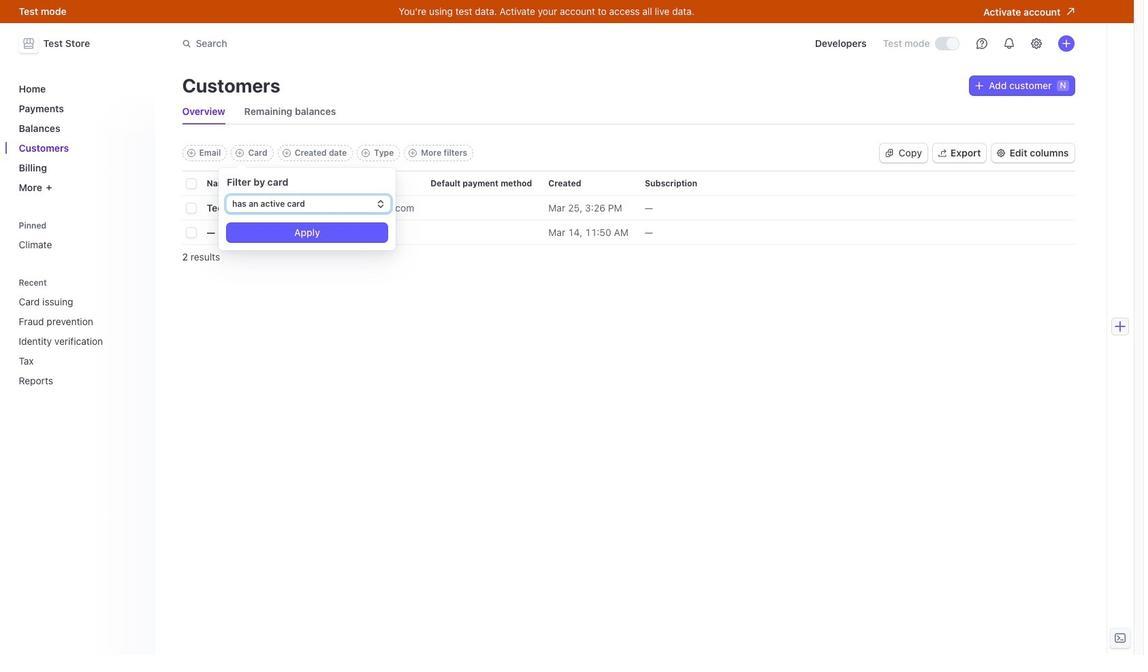 Task type: vqa. For each thing, say whether or not it's contained in the screenshot.
Notifications icon
yes



Task type: describe. For each thing, give the bounding box(es) containing it.
Test mode checkbox
[[936, 38, 959, 50]]

1 select item checkbox from the top
[[186, 204, 196, 213]]

notifications image
[[1004, 38, 1015, 49]]

svg image
[[975, 82, 984, 90]]

pinned element
[[13, 216, 147, 256]]

add created date image
[[282, 149, 291, 157]]

clear history image
[[133, 279, 141, 287]]

Search text field
[[174, 31, 558, 56]]

Select All checkbox
[[186, 179, 196, 189]]

2 recent element from the top
[[13, 291, 147, 392]]

2 select item checkbox from the top
[[186, 228, 196, 238]]

1 recent element from the top
[[13, 273, 147, 392]]



Task type: locate. For each thing, give the bounding box(es) containing it.
edit pins image
[[133, 222, 141, 230]]

settings image
[[1031, 38, 1042, 49]]

svg image
[[885, 149, 893, 157]]

tab list
[[182, 99, 1074, 125]]

toolbar
[[182, 145, 473, 161]]

add email image
[[187, 149, 195, 157]]

Select item checkbox
[[186, 204, 196, 213], [186, 228, 196, 238]]

0 vertical spatial select item checkbox
[[186, 204, 196, 213]]

add type image
[[362, 149, 370, 157]]

None search field
[[174, 31, 558, 56]]

1 vertical spatial select item checkbox
[[186, 228, 196, 238]]

add card image
[[236, 149, 244, 157]]

help image
[[976, 38, 987, 49]]

recent element
[[13, 273, 147, 392], [13, 291, 147, 392]]

core navigation links element
[[13, 78, 147, 199]]

add more filters image
[[409, 149, 417, 157]]



